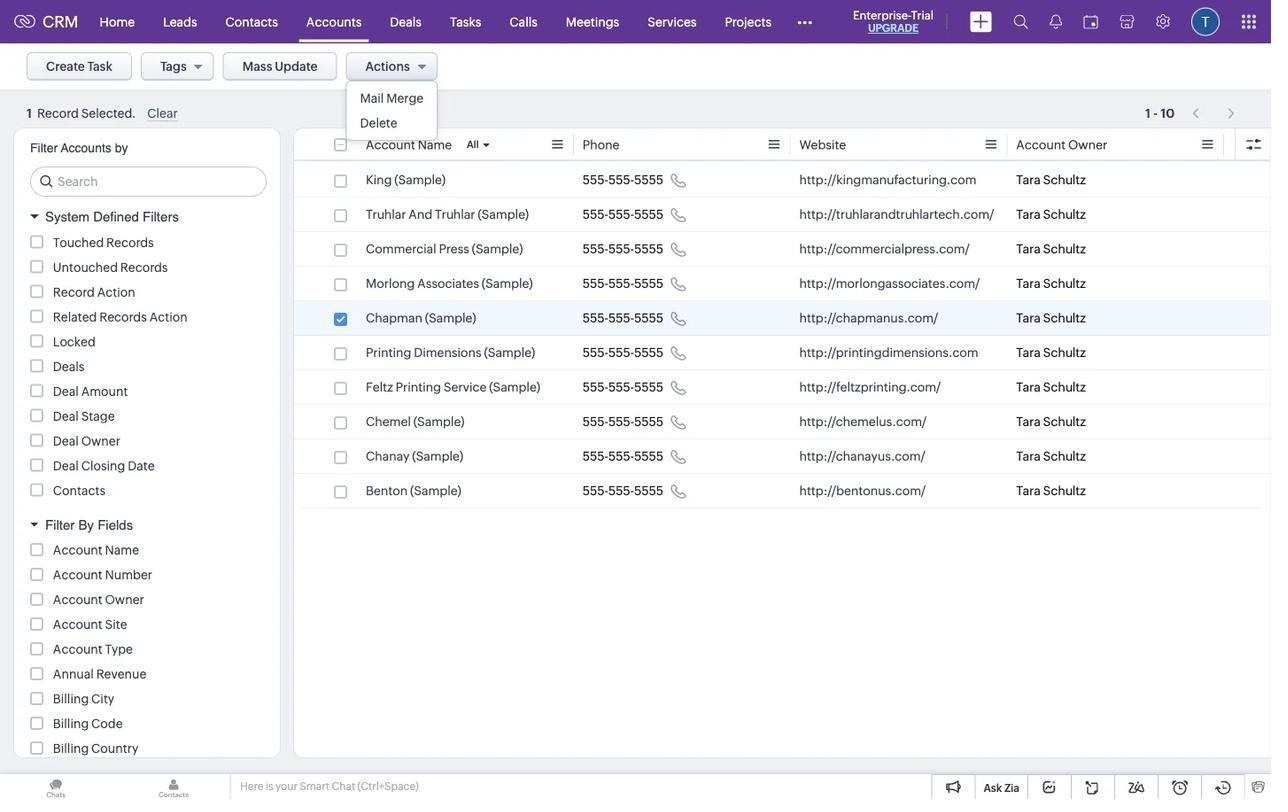 Task type: vqa. For each thing, say whether or not it's contained in the screenshot.


Task type: locate. For each thing, give the bounding box(es) containing it.
10 tara from the top
[[1017, 484, 1041, 498]]

tara schultz for http://chanayus.com/
[[1017, 449, 1086, 463]]

create task button
[[27, 52, 132, 81]]

contacts down closing
[[53, 483, 106, 498]]

2 555-555-5555 from the top
[[583, 207, 664, 222]]

1 horizontal spatial name
[[418, 138, 452, 152]]

2 10 from the top
[[1161, 106, 1175, 120]]

filter for filter by fields
[[45, 517, 75, 533]]

4 555-555-5555 from the top
[[583, 276, 664, 291]]

1 555-555-5555 from the top
[[583, 173, 664, 187]]

untouched
[[53, 260, 118, 274]]

1 horizontal spatial account name
[[366, 138, 452, 152]]

king (sample) link
[[366, 171, 446, 189]]

chats image
[[0, 774, 112, 799]]

1 vertical spatial contacts
[[53, 483, 106, 498]]

deal amount
[[53, 384, 128, 398]]

stage
[[81, 409, 115, 423]]

1 vertical spatial owner
[[81, 434, 120, 448]]

schultz for http://chapmanus.com/
[[1044, 311, 1086, 325]]

billing down annual at left bottom
[[53, 692, 89, 706]]

http://kingmanufacturing.com link
[[800, 171, 977, 189]]

phone
[[583, 138, 620, 152]]

1 vertical spatial account name
[[53, 543, 139, 557]]

chemel (sample) link
[[366, 413, 465, 431]]

tara for http://morlongassociates.com/
[[1017, 276, 1041, 291]]

enterprise-trial upgrade
[[853, 8, 934, 34]]

9 555-555-5555 from the top
[[583, 449, 664, 463]]

king
[[366, 173, 392, 187]]

1 1 - 10 from the top
[[1146, 102, 1175, 117]]

555-555-5555 for king (sample)
[[583, 173, 664, 187]]

1 vertical spatial billing
[[53, 717, 89, 731]]

0 horizontal spatial deals
[[53, 359, 85, 373]]

contacts up mass
[[226, 15, 278, 29]]

action down untouched records
[[149, 310, 188, 324]]

3 555-555-5555 from the top
[[583, 242, 664, 256]]

1 vertical spatial action
[[149, 310, 188, 324]]

0 vertical spatial name
[[418, 138, 452, 152]]

9 5555 from the top
[[634, 449, 664, 463]]

printing down chapman
[[366, 346, 411, 360]]

7 schultz from the top
[[1044, 380, 1086, 394]]

0 vertical spatial billing
[[53, 692, 89, 706]]

3 schultz from the top
[[1044, 242, 1086, 256]]

9 tara schultz from the top
[[1017, 449, 1086, 463]]

filter for filter accounts by
[[30, 141, 58, 155]]

3 deal from the top
[[53, 434, 79, 448]]

2 vertical spatial records
[[99, 310, 147, 324]]

all
[[467, 139, 479, 150]]

4 tara schultz from the top
[[1017, 276, 1086, 291]]

tara schultz for http://kingmanufacturing.com
[[1017, 173, 1086, 187]]

0 horizontal spatial name
[[105, 543, 139, 557]]

1 vertical spatial records
[[120, 260, 168, 274]]

1 schultz from the top
[[1044, 173, 1086, 187]]

records for untouched
[[120, 260, 168, 274]]

here
[[240, 781, 264, 793]]

billing for billing country
[[53, 742, 89, 756]]

0 vertical spatial account name
[[366, 138, 452, 152]]

1 vertical spatial account owner
[[53, 593, 144, 607]]

5555 for http://feltzprinting.com/
[[634, 380, 664, 394]]

billing down billing code
[[53, 742, 89, 756]]

deal for deal stage
[[53, 409, 79, 423]]

(sample) inside "link"
[[425, 311, 476, 325]]

annual
[[53, 667, 94, 681]]

3 5555 from the top
[[634, 242, 664, 256]]

row group
[[294, 163, 1272, 509]]

5 5555 from the top
[[634, 311, 664, 325]]

name left all at the left
[[418, 138, 452, 152]]

row group containing king (sample)
[[294, 163, 1272, 509]]

5555 for http://truhlarandtruhlartech.com/
[[634, 207, 664, 222]]

4 5555 from the top
[[634, 276, 664, 291]]

5555 for http://printingdimensions.com
[[634, 346, 664, 360]]

1 tara schultz from the top
[[1017, 173, 1086, 187]]

deals
[[390, 15, 422, 29], [53, 359, 85, 373]]

3 tara from the top
[[1017, 242, 1041, 256]]

records for touched
[[106, 235, 154, 249]]

enterprise-
[[853, 8, 911, 22]]

2 deal from the top
[[53, 409, 79, 423]]

services
[[648, 15, 697, 29]]

account name
[[366, 138, 452, 152], [53, 543, 139, 557]]

calls link
[[496, 0, 552, 43]]

2 - from the top
[[1154, 106, 1158, 120]]

services link
[[634, 0, 711, 43]]

benton (sample)
[[366, 484, 461, 498]]

(sample) down chanay (sample) link
[[410, 484, 461, 498]]

deal down deal stage
[[53, 434, 79, 448]]

records down touched records
[[120, 260, 168, 274]]

name for all
[[418, 138, 452, 152]]

schultz for http://commercialpress.com/
[[1044, 242, 1086, 256]]

projects
[[725, 15, 772, 29]]

billing
[[53, 692, 89, 706], [53, 717, 89, 731], [53, 742, 89, 756]]

1 for first navigation
[[1146, 102, 1151, 117]]

country
[[91, 742, 138, 756]]

http://bentonus.com/
[[800, 484, 926, 498]]

billing code
[[53, 717, 123, 731]]

ask
[[984, 782, 1002, 794]]

leads link
[[149, 0, 211, 43]]

6 5555 from the top
[[634, 346, 664, 360]]

1 horizontal spatial truhlar
[[435, 207, 475, 222]]

4 schultz from the top
[[1044, 276, 1086, 291]]

6 tara from the top
[[1017, 346, 1041, 360]]

billing city
[[53, 692, 114, 706]]

7 555-555-5555 from the top
[[583, 380, 664, 394]]

schultz for http://morlongassociates.com/
[[1044, 276, 1086, 291]]

1 horizontal spatial account owner
[[1017, 138, 1108, 152]]

2 navigation from the top
[[1184, 100, 1245, 126]]

6 tara schultz from the top
[[1017, 346, 1086, 360]]

mail merge
[[360, 91, 424, 105]]

ask zia
[[984, 782, 1020, 794]]

truhlar left and
[[366, 207, 406, 222]]

5 555-555-5555 from the top
[[583, 311, 664, 325]]

defined
[[93, 209, 139, 225]]

records down record action
[[99, 310, 147, 324]]

1 vertical spatial name
[[105, 543, 139, 557]]

1 navigation from the top
[[1184, 97, 1245, 122]]

0 vertical spatial filter
[[30, 141, 58, 155]]

billing down the billing city
[[53, 717, 89, 731]]

deal up deal stage
[[53, 384, 79, 398]]

8 tara schultz from the top
[[1017, 415, 1086, 429]]

http://truhlarandtruhlartech.com/
[[800, 207, 995, 222]]

10 for first navigation
[[1161, 102, 1175, 117]]

crm link
[[14, 13, 78, 31]]

update
[[275, 59, 318, 74]]

2 1 - 10 from the top
[[1146, 106, 1175, 120]]

5 schultz from the top
[[1044, 311, 1086, 325]]

account site
[[53, 618, 127, 632]]

8 tara from the top
[[1017, 415, 1041, 429]]

filter inside dropdown button
[[45, 517, 75, 533]]

chanay (sample) link
[[366, 447, 463, 465]]

chapman
[[366, 311, 423, 325]]

tara schultz for http://feltzprinting.com/
[[1017, 380, 1086, 394]]

1 vertical spatial filter
[[45, 517, 75, 533]]

filter left by
[[45, 517, 75, 533]]

2 tara from the top
[[1017, 207, 1041, 222]]

-
[[1154, 102, 1158, 117], [1154, 106, 1158, 120]]

schultz for http://feltzprinting.com/
[[1044, 380, 1086, 394]]

contacts link
[[211, 0, 292, 43]]

tara schultz
[[1017, 173, 1086, 187], [1017, 207, 1086, 222], [1017, 242, 1086, 256], [1017, 276, 1086, 291], [1017, 311, 1086, 325], [1017, 346, 1086, 360], [1017, 380, 1086, 394], [1017, 415, 1086, 429], [1017, 449, 1086, 463], [1017, 484, 1086, 498]]

deal down deal owner
[[53, 459, 79, 473]]

0 vertical spatial deals
[[390, 15, 422, 29]]

5555 for http://chanayus.com/
[[634, 449, 664, 463]]

3 tara schultz from the top
[[1017, 242, 1086, 256]]

navigation
[[1184, 97, 1245, 122], [1184, 100, 1245, 126]]

name up number
[[105, 543, 139, 557]]

5 tara from the top
[[1017, 311, 1041, 325]]

5555 for http://morlongassociates.com/
[[634, 276, 664, 291]]

1 5555 from the top
[[634, 173, 664, 187]]

chapman (sample) link
[[366, 309, 476, 327]]

0 vertical spatial action
[[97, 285, 135, 299]]

10 tara schultz from the top
[[1017, 484, 1086, 498]]

schultz for http://bentonus.com/
[[1044, 484, 1086, 498]]

tara schultz for http://bentonus.com/
[[1017, 484, 1086, 498]]

benton
[[366, 484, 408, 498]]

8 schultz from the top
[[1044, 415, 1086, 429]]

http://truhlarandtruhlartech.com/ link
[[800, 206, 995, 223]]

10 schultz from the top
[[1044, 484, 1086, 498]]

filter down the record
[[30, 141, 58, 155]]

delete
[[360, 116, 398, 130]]

schultz for http://printingdimensions.com
[[1044, 346, 1086, 360]]

record
[[53, 285, 95, 299]]

7 5555 from the top
[[634, 380, 664, 394]]

tara schultz for http://morlongassociates.com/
[[1017, 276, 1086, 291]]

http://morlongassociates.com/
[[800, 276, 980, 291]]

here is your smart chat (ctrl+space)
[[240, 781, 419, 793]]

5555
[[634, 173, 664, 187], [634, 207, 664, 222], [634, 242, 664, 256], [634, 276, 664, 291], [634, 311, 664, 325], [634, 346, 664, 360], [634, 380, 664, 394], [634, 415, 664, 429], [634, 449, 664, 463], [634, 484, 664, 498]]

1 horizontal spatial action
[[149, 310, 188, 324]]

deals link
[[376, 0, 436, 43]]

1 tara from the top
[[1017, 173, 1041, 187]]

related
[[53, 310, 97, 324]]

1
[[1146, 102, 1151, 117], [1146, 106, 1151, 120], [27, 106, 32, 121]]

truhlar up press
[[435, 207, 475, 222]]

http://commercialpress.com/ link
[[800, 240, 970, 258]]

printing dimensions (sample)
[[366, 346, 535, 360]]

0 horizontal spatial account name
[[53, 543, 139, 557]]

8 5555 from the top
[[634, 415, 664, 429]]

records
[[106, 235, 154, 249], [120, 260, 168, 274], [99, 310, 147, 324]]

5555 for http://kingmanufacturing.com
[[634, 173, 664, 187]]

0 horizontal spatial account owner
[[53, 593, 144, 607]]

accounts down 1 record selected.
[[61, 141, 111, 155]]

and
[[409, 207, 433, 222]]

schultz for http://truhlarandtruhlartech.com/
[[1044, 207, 1086, 222]]

touched
[[53, 235, 104, 249]]

0 horizontal spatial action
[[97, 285, 135, 299]]

0 vertical spatial records
[[106, 235, 154, 249]]

http://morlongassociates.com/ link
[[800, 275, 980, 292]]

7 tara schultz from the top
[[1017, 380, 1086, 394]]

action up the related records action
[[97, 285, 135, 299]]

0 horizontal spatial truhlar
[[366, 207, 406, 222]]

tara
[[1017, 173, 1041, 187], [1017, 207, 1041, 222], [1017, 242, 1041, 256], [1017, 276, 1041, 291], [1017, 311, 1041, 325], [1017, 346, 1041, 360], [1017, 380, 1041, 394], [1017, 415, 1041, 429], [1017, 449, 1041, 463], [1017, 484, 1041, 498]]

chapman (sample)
[[366, 311, 476, 325]]

2 tara schultz from the top
[[1017, 207, 1086, 222]]

555-555-5555 for morlong associates (sample)
[[583, 276, 664, 291]]

tara schultz for http://commercialpress.com/
[[1017, 242, 1086, 256]]

deals down locked
[[53, 359, 85, 373]]

deal left stage
[[53, 409, 79, 423]]

1 - 10 for first navigation
[[1146, 102, 1175, 117]]

accounts
[[306, 15, 362, 29], [61, 141, 111, 155]]

tara schultz for http://chemelus.com/
[[1017, 415, 1086, 429]]

mass
[[243, 59, 272, 74]]

8 555-555-5555 from the top
[[583, 415, 664, 429]]

billing for billing city
[[53, 692, 89, 706]]

accounts up update
[[306, 15, 362, 29]]

http://chanayus.com/ link
[[800, 447, 926, 465]]

account name up king (sample)
[[366, 138, 452, 152]]

0 vertical spatial accounts
[[306, 15, 362, 29]]

1 vertical spatial accounts
[[61, 141, 111, 155]]

(sample) down feltz printing service (sample) link
[[414, 415, 465, 429]]

associates
[[417, 276, 479, 291]]

http://printingdimensions.com link
[[800, 344, 979, 362]]

records down defined
[[106, 235, 154, 249]]

555-555-5555 for truhlar and truhlar (sample)
[[583, 207, 664, 222]]

6 schultz from the top
[[1044, 346, 1086, 360]]

1 vertical spatial deals
[[53, 359, 85, 373]]

owner
[[1069, 138, 1108, 152], [81, 434, 120, 448], [105, 593, 144, 607]]

555-
[[583, 173, 609, 187], [609, 173, 634, 187], [583, 207, 609, 222], [609, 207, 634, 222], [583, 242, 609, 256], [609, 242, 634, 256], [583, 276, 609, 291], [609, 276, 634, 291], [583, 311, 609, 325], [609, 311, 634, 325], [583, 346, 609, 360], [609, 346, 634, 360], [583, 380, 609, 394], [609, 380, 634, 394], [583, 415, 609, 429], [609, 415, 634, 429], [583, 449, 609, 463], [609, 449, 634, 463], [583, 484, 609, 498], [609, 484, 634, 498]]

6 555-555-5555 from the top
[[583, 346, 664, 360]]

3 billing from the top
[[53, 742, 89, 756]]

4 deal from the top
[[53, 459, 79, 473]]

deal
[[53, 384, 79, 398], [53, 409, 79, 423], [53, 434, 79, 448], [53, 459, 79, 473]]

5555 for http://commercialpress.com/
[[634, 242, 664, 256]]

9 schultz from the top
[[1044, 449, 1086, 463]]

2 vertical spatial billing
[[53, 742, 89, 756]]

printing up chemel (sample)
[[396, 380, 441, 394]]

1 deal from the top
[[53, 384, 79, 398]]

1 horizontal spatial accounts
[[306, 15, 362, 29]]

deals up actions
[[390, 15, 422, 29]]

1 billing from the top
[[53, 692, 89, 706]]

5 tara schultz from the top
[[1017, 311, 1086, 325]]

truhlar and truhlar (sample)
[[366, 207, 529, 222]]

7 tara from the top
[[1017, 380, 1041, 394]]

selected.
[[81, 106, 136, 121]]

calendar image
[[1084, 15, 1099, 29]]

http://kingmanufacturing.com
[[800, 173, 977, 187]]

clear
[[147, 106, 178, 121]]

1 truhlar from the left
[[366, 207, 406, 222]]

search element
[[1003, 0, 1039, 43]]

1 - 10
[[1146, 102, 1175, 117], [1146, 106, 1175, 120]]

(sample) right press
[[472, 242, 523, 256]]

10 5555 from the top
[[634, 484, 664, 498]]

2 schultz from the top
[[1044, 207, 1086, 222]]

name
[[418, 138, 452, 152], [105, 543, 139, 557]]

account name up account number at bottom
[[53, 543, 139, 557]]

2 5555 from the top
[[634, 207, 664, 222]]

schultz
[[1044, 173, 1086, 187], [1044, 207, 1086, 222], [1044, 242, 1086, 256], [1044, 276, 1086, 291], [1044, 311, 1086, 325], [1044, 346, 1086, 360], [1044, 380, 1086, 394], [1044, 415, 1086, 429], [1044, 449, 1086, 463], [1044, 484, 1086, 498]]

1 - from the top
[[1154, 102, 1158, 117]]

4 tara from the top
[[1017, 276, 1041, 291]]

0 vertical spatial contacts
[[226, 15, 278, 29]]

printing
[[366, 346, 411, 360], [396, 380, 441, 394]]

9 tara from the top
[[1017, 449, 1041, 463]]

tara for http://printingdimensions.com
[[1017, 346, 1041, 360]]

2 billing from the top
[[53, 717, 89, 731]]

10 555-555-5555 from the top
[[583, 484, 664, 498]]

(sample) up printing dimensions (sample)
[[425, 311, 476, 325]]

1 horizontal spatial contacts
[[226, 15, 278, 29]]

1 10 from the top
[[1161, 102, 1175, 117]]

service
[[444, 380, 487, 394]]



Task type: describe. For each thing, give the bounding box(es) containing it.
crm
[[43, 13, 78, 31]]

trial
[[911, 8, 934, 22]]

1 record selected.
[[27, 106, 136, 121]]

billing country
[[53, 742, 138, 756]]

calls
[[510, 15, 538, 29]]

tara for http://kingmanufacturing.com
[[1017, 173, 1041, 187]]

Search text field
[[31, 167, 266, 196]]

contacts image
[[118, 774, 230, 799]]

deal for deal closing date
[[53, 459, 79, 473]]

deal stage
[[53, 409, 115, 423]]

meetings
[[566, 15, 620, 29]]

website
[[800, 138, 846, 152]]

feltz
[[366, 380, 393, 394]]

create
[[46, 59, 85, 74]]

revenue
[[96, 667, 146, 681]]

closing
[[81, 459, 125, 473]]

deal owner
[[53, 434, 120, 448]]

projects link
[[711, 0, 786, 43]]

tara for http://chanayus.com/
[[1017, 449, 1041, 463]]

555-555-5555 for printing dimensions (sample)
[[583, 346, 664, 360]]

feltz printing service (sample)
[[366, 380, 540, 394]]

billing for billing code
[[53, 717, 89, 731]]

leads
[[163, 15, 197, 29]]

2 vertical spatial owner
[[105, 593, 144, 607]]

tara for http://commercialpress.com/
[[1017, 242, 1041, 256]]

profile element
[[1181, 0, 1231, 43]]

create menu image
[[970, 11, 992, 32]]

mass update button
[[223, 52, 337, 81]]

filter by fields button
[[14, 509, 280, 541]]

number
[[105, 568, 152, 582]]

0 vertical spatial printing
[[366, 346, 411, 360]]

5555 for http://chapmanus.com/
[[634, 311, 664, 325]]

schultz for http://chanayus.com/
[[1044, 449, 1086, 463]]

accounts link
[[292, 0, 376, 43]]

chanay (sample)
[[366, 449, 463, 463]]

filter by fields
[[45, 517, 133, 533]]

create task
[[46, 59, 112, 74]]

555-555-5555 for chemel (sample)
[[583, 415, 664, 429]]

- for first navigation
[[1154, 102, 1158, 117]]

http://commercialpress.com/
[[800, 242, 970, 256]]

system defined filters
[[45, 209, 179, 225]]

http://feltzprinting.com/ link
[[800, 378, 941, 396]]

schultz for http://kingmanufacturing.com
[[1044, 173, 1086, 187]]

type
[[105, 642, 133, 657]]

chat
[[332, 781, 355, 793]]

deal for deal amount
[[53, 384, 79, 398]]

morlong associates (sample)
[[366, 276, 533, 291]]

fields
[[98, 517, 133, 533]]

tara for http://truhlarandtruhlartech.com/
[[1017, 207, 1041, 222]]

(sample) up service
[[484, 346, 535, 360]]

5555 for http://bentonus.com/
[[634, 484, 664, 498]]

smart
[[300, 781, 330, 793]]

annual revenue
[[53, 667, 146, 681]]

city
[[91, 692, 114, 706]]

account type
[[53, 642, 133, 657]]

555-555-5555 for feltz printing service (sample)
[[583, 380, 664, 394]]

chemel
[[366, 415, 411, 429]]

tara schultz for http://printingdimensions.com
[[1017, 346, 1086, 360]]

signals element
[[1039, 0, 1073, 43]]

555-555-5555 for chanay (sample)
[[583, 449, 664, 463]]

morlong
[[366, 276, 415, 291]]

deal closing date
[[53, 459, 155, 473]]

filter accounts by
[[30, 141, 128, 155]]

record
[[37, 106, 79, 121]]

task
[[87, 59, 112, 74]]

tara for http://bentonus.com/
[[1017, 484, 1041, 498]]

name for account number
[[105, 543, 139, 557]]

tara for http://chemelus.com/
[[1017, 415, 1041, 429]]

1 - 10 for first navigation from the bottom of the page
[[1146, 106, 1175, 120]]

printing dimensions (sample) link
[[366, 344, 535, 362]]

(sample) right associates at the top of page
[[482, 276, 533, 291]]

site
[[105, 618, 127, 632]]

commercial press (sample)
[[366, 242, 523, 256]]

truhlar and truhlar (sample) link
[[366, 206, 529, 223]]

http://chapmanus.com/ link
[[800, 309, 939, 327]]

tasks link
[[436, 0, 496, 43]]

http://chemelus.com/ link
[[800, 413, 927, 431]]

0 vertical spatial owner
[[1069, 138, 1108, 152]]

(sample) down chemel (sample) link
[[412, 449, 463, 463]]

home link
[[86, 0, 149, 43]]

chanay
[[366, 449, 410, 463]]

http://printingdimensions.com
[[800, 346, 979, 360]]

by
[[115, 141, 128, 155]]

(sample) up the "commercial press (sample)" link
[[478, 207, 529, 222]]

0 horizontal spatial contacts
[[53, 483, 106, 498]]

555-555-5555 for commercial press (sample)
[[583, 242, 664, 256]]

search image
[[1014, 14, 1029, 29]]

date
[[128, 459, 155, 473]]

actions
[[366, 59, 410, 74]]

chemel (sample)
[[366, 415, 465, 429]]

profile image
[[1192, 8, 1220, 36]]

untouched records
[[53, 260, 168, 274]]

(sample) right service
[[489, 380, 540, 394]]

account number
[[53, 568, 152, 582]]

0 horizontal spatial accounts
[[61, 141, 111, 155]]

- for first navigation from the bottom of the page
[[1154, 106, 1158, 120]]

http://chapmanus.com/
[[800, 311, 939, 325]]

signals image
[[1050, 14, 1062, 29]]

http://chemelus.com/
[[800, 415, 927, 429]]

0 vertical spatial account owner
[[1017, 138, 1108, 152]]

Other Modules field
[[786, 8, 824, 36]]

records for related
[[99, 310, 147, 324]]

by
[[78, 517, 94, 533]]

zia
[[1005, 782, 1020, 794]]

deal for deal owner
[[53, 434, 79, 448]]

1 vertical spatial printing
[[396, 380, 441, 394]]

10 for first navigation from the bottom of the page
[[1161, 106, 1175, 120]]

(ctrl+space)
[[358, 781, 419, 793]]

tara for http://chapmanus.com/
[[1017, 311, 1041, 325]]

system
[[45, 209, 90, 225]]

tara for http://feltzprinting.com/
[[1017, 380, 1041, 394]]

mass update
[[243, 59, 318, 74]]

(sample) up and
[[395, 173, 446, 187]]

1 horizontal spatial deals
[[390, 15, 422, 29]]

upgrade
[[868, 22, 919, 34]]

tara schultz for http://truhlarandtruhlartech.com/
[[1017, 207, 1086, 222]]

account name for account number
[[53, 543, 139, 557]]

amount
[[81, 384, 128, 398]]

account name for all
[[366, 138, 452, 152]]

555-555-5555 for benton (sample)
[[583, 484, 664, 498]]

1 for first navigation from the bottom of the page
[[1146, 106, 1151, 120]]

tara schultz for http://chapmanus.com/
[[1017, 311, 1086, 325]]

5555 for http://chemelus.com/
[[634, 415, 664, 429]]

555-555-5555 for chapman (sample)
[[583, 311, 664, 325]]

2 truhlar from the left
[[435, 207, 475, 222]]

schultz for http://chemelus.com/
[[1044, 415, 1086, 429]]

dimensions
[[414, 346, 482, 360]]

record action
[[53, 285, 135, 299]]

mail
[[360, 91, 384, 105]]

create menu element
[[960, 0, 1003, 43]]

king (sample)
[[366, 173, 446, 187]]



